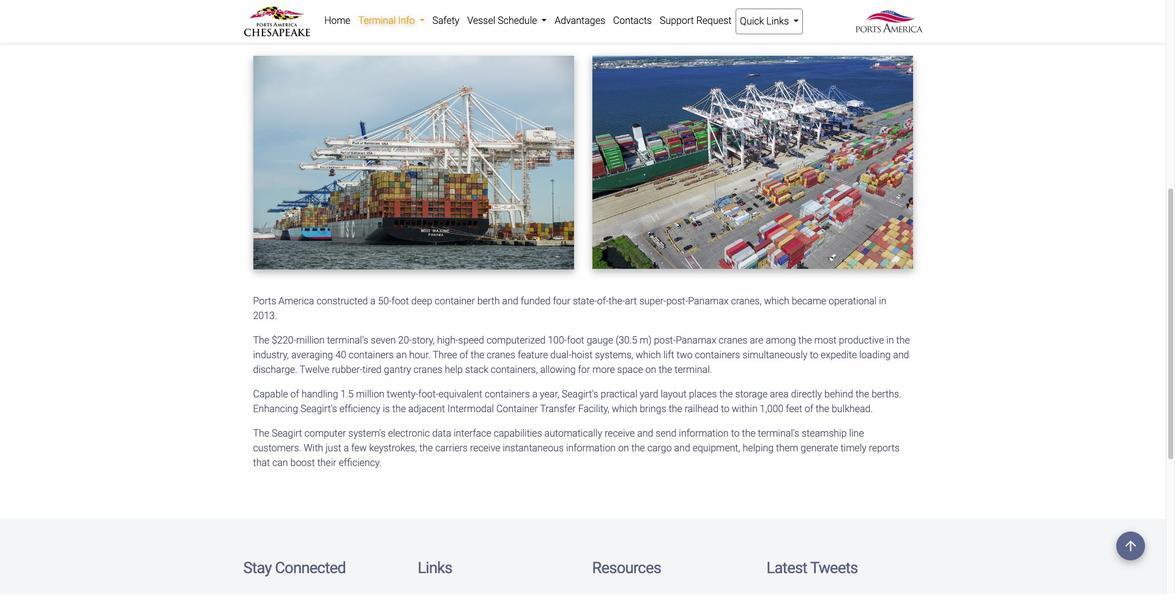 Task type: locate. For each thing, give the bounding box(es) containing it.
0 vertical spatial in
[[880, 295, 887, 307]]

2 horizontal spatial a
[[533, 388, 538, 400]]

high-
[[437, 334, 459, 346]]

in right operational
[[880, 295, 887, 307]]

2 vertical spatial which
[[612, 403, 638, 415]]

1 vertical spatial post-
[[654, 334, 676, 346]]

1 vertical spatial of
[[291, 388, 299, 400]]

million up averaging
[[296, 334, 325, 346]]

1 horizontal spatial on
[[646, 364, 657, 375]]

seagirt terminal image
[[253, 55, 574, 270], [593, 55, 913, 269]]

1 vertical spatial foot
[[567, 334, 585, 346]]

0 horizontal spatial of
[[291, 388, 299, 400]]

latest tweets
[[767, 559, 858, 577]]

2 vertical spatial to
[[731, 428, 740, 439]]

system's
[[349, 428, 386, 439]]

1 vertical spatial in
[[887, 334, 895, 346]]

and inside ports america constructed a 50-foot deep container berth and funded four state-of-the-art super-post-panamax cranes, which became operational in 2013.
[[503, 295, 519, 307]]

steamship
[[802, 428, 847, 439]]

gantry
[[384, 364, 411, 375]]

post- inside the $220-million terminal's seven 20-story, high-speed computerized 100-foot gauge (30.5 m) post-panamax cranes are among the most productive in the industry, averaging 40 containers an hour. three of the cranes feature dual-hoist systems, which lift two containers simultaneously to expedite loading and discharge. twelve rubber-tired gantry cranes help stack containers, allowing for more space on the terminal.
[[654, 334, 676, 346]]

to
[[810, 349, 819, 361], [721, 403, 730, 415], [731, 428, 740, 439]]

0 horizontal spatial seagirt's
[[301, 403, 337, 415]]

seagirt's up facility,
[[562, 388, 599, 400]]

on right space on the right bottom
[[646, 364, 657, 375]]

to down most
[[810, 349, 819, 361]]

million
[[296, 334, 325, 346], [356, 388, 385, 400]]

100-
[[548, 334, 567, 346]]

containers up the container
[[485, 388, 530, 400]]

1.5
[[341, 388, 354, 400]]

terminal's
[[327, 334, 369, 346], [758, 428, 800, 439]]

2 vertical spatial a
[[344, 442, 349, 454]]

0 horizontal spatial on
[[619, 442, 629, 454]]

0 vertical spatial links
[[767, 15, 789, 27]]

the left the cargo
[[632, 442, 645, 454]]

1 vertical spatial terminal's
[[758, 428, 800, 439]]

just
[[326, 442, 342, 454]]

of up enhancing on the bottom left of the page
[[291, 388, 299, 400]]

industry,
[[253, 349, 289, 361]]

million inside the $220-million terminal's seven 20-story, high-speed computerized 100-foot gauge (30.5 m) post-panamax cranes are among the most productive in the industry, averaging 40 containers an hour. three of the cranes feature dual-hoist systems, which lift two containers simultaneously to expedite loading and discharge. twelve rubber-tired gantry cranes help stack containers, allowing for more space on the terminal.
[[296, 334, 325, 346]]

cranes left are
[[719, 334, 748, 346]]

0 vertical spatial the
[[253, 334, 270, 346]]

the
[[799, 334, 812, 346], [897, 334, 911, 346], [471, 349, 485, 361], [659, 364, 673, 375], [720, 388, 733, 400], [856, 388, 870, 400], [393, 403, 406, 415], [669, 403, 683, 415], [816, 403, 830, 415], [742, 428, 756, 439], [420, 442, 433, 454], [632, 442, 645, 454]]

gauge
[[587, 334, 614, 346]]

support
[[660, 15, 694, 26]]

four
[[553, 295, 571, 307]]

the up customers.
[[253, 428, 270, 439]]

0 horizontal spatial to
[[721, 403, 730, 415]]

1 vertical spatial million
[[356, 388, 385, 400]]

0 horizontal spatial information
[[566, 442, 616, 454]]

among
[[766, 334, 797, 346]]

0 horizontal spatial receive
[[470, 442, 501, 454]]

the inside the $220-million terminal's seven 20-story, high-speed computerized 100-foot gauge (30.5 m) post-panamax cranes are among the most productive in the industry, averaging 40 containers an hour. three of the cranes feature dual-hoist systems, which lift two containers simultaneously to expedite loading and discharge. twelve rubber-tired gantry cranes help stack containers, allowing for more space on the terminal.
[[253, 334, 270, 346]]

the right is
[[393, 403, 406, 415]]

the-
[[609, 295, 625, 307]]

the seagirt computer system's electronic data interface capabilities automatically receive and send information to the terminal's steamship line customers. with just a few keystrokes, the carriers receive instantaneous information on the cargo and equipment, helping them generate timely reports that can boost their efficiency.
[[253, 428, 900, 469]]

twenty-
[[387, 388, 419, 400]]

receive down facility,
[[605, 428, 635, 439]]

panamax inside ports america constructed a 50-foot deep container berth and funded four state-of-the-art super-post-panamax cranes, which became operational in 2013.
[[689, 295, 729, 307]]

the up bulkhead.
[[856, 388, 870, 400]]

efficiency.
[[339, 457, 382, 469]]

of inside the $220-million terminal's seven 20-story, high-speed computerized 100-foot gauge (30.5 m) post-panamax cranes are among the most productive in the industry, averaging 40 containers an hour. three of the cranes feature dual-hoist systems, which lift two containers simultaneously to expedite loading and discharge. twelve rubber-tired gantry cranes help stack containers, allowing for more space on the terminal.
[[460, 349, 469, 361]]

containers inside capable of handling 1.5 million twenty-foot-equivalent containers a year, seagirt's practical yard layout places the storage area directly behind the berths. enhancing seagirt's efficiency is the adjacent intermodal container transfer facility, which brings the railhead to within 1,000 feet of the bulkhead.
[[485, 388, 530, 400]]

that
[[253, 457, 270, 469]]

interface
[[454, 428, 492, 439]]

foot left deep
[[392, 295, 409, 307]]

0 vertical spatial receive
[[605, 428, 635, 439]]

directly
[[792, 388, 823, 400]]

0 horizontal spatial links
[[418, 559, 452, 577]]

post- right art
[[667, 295, 689, 307]]

efficiency
[[340, 403, 381, 415]]

in inside ports america constructed a 50-foot deep container berth and funded four state-of-the-art super-post-panamax cranes, which became operational in 2013.
[[880, 295, 887, 307]]

a inside ports america constructed a 50-foot deep container berth and funded four state-of-the-art super-post-panamax cranes, which became operational in 2013.
[[371, 295, 376, 307]]

cranes down hour.
[[414, 364, 443, 375]]

and down send
[[675, 442, 691, 454]]

on inside the seagirt computer system's electronic data interface capabilities automatically receive and send information to the terminal's steamship line customers. with just a few keystrokes, the carriers receive instantaneous information on the cargo and equipment, helping them generate timely reports that can boost their efficiency.
[[619, 442, 629, 454]]

terminal's up them at the right bottom of the page
[[758, 428, 800, 439]]

super-
[[640, 295, 667, 307]]

1 horizontal spatial million
[[356, 388, 385, 400]]

0 vertical spatial on
[[646, 364, 657, 375]]

contacts link
[[610, 9, 656, 33]]

tab panel
[[244, 0, 923, 470]]

more
[[593, 364, 615, 375]]

panamax
[[689, 295, 729, 307], [676, 334, 717, 346]]

0 vertical spatial post-
[[667, 295, 689, 307]]

0 vertical spatial terminal's
[[327, 334, 369, 346]]

the up stack
[[471, 349, 485, 361]]

on left the cargo
[[619, 442, 629, 454]]

1 seagirt terminal image from the left
[[253, 55, 574, 270]]

two
[[677, 349, 693, 361]]

info
[[398, 15, 415, 26]]

0 vertical spatial cranes
[[719, 334, 748, 346]]

receive down interface
[[470, 442, 501, 454]]

funded
[[521, 295, 551, 307]]

1 vertical spatial which
[[636, 349, 661, 361]]

few
[[352, 442, 367, 454]]

0 horizontal spatial containers
[[349, 349, 394, 361]]

carriers
[[436, 442, 468, 454]]

containers up tired
[[349, 349, 394, 361]]

loading
[[860, 349, 891, 361]]

which right cranes,
[[765, 295, 790, 307]]

vessel
[[468, 15, 496, 26]]

the down directly
[[816, 403, 830, 415]]

1 horizontal spatial terminal's
[[758, 428, 800, 439]]

terminal.
[[675, 364, 713, 375]]

in up loading
[[887, 334, 895, 346]]

0 vertical spatial seagirt's
[[562, 388, 599, 400]]

the left most
[[799, 334, 812, 346]]

which down m)
[[636, 349, 661, 361]]

of down directly
[[805, 403, 814, 415]]

area
[[770, 388, 789, 400]]

2 vertical spatial of
[[805, 403, 814, 415]]

panamax up the "two"
[[676, 334, 717, 346]]

1 horizontal spatial a
[[371, 295, 376, 307]]

quick
[[740, 15, 765, 27]]

automatically
[[545, 428, 603, 439]]

a left 50-
[[371, 295, 376, 307]]

1 vertical spatial the
[[253, 428, 270, 439]]

a inside the seagirt computer system's electronic data interface capabilities automatically receive and send information to the terminal's steamship line customers. with just a few keystrokes, the carriers receive instantaneous information on the cargo and equipment, helping them generate timely reports that can boost their efficiency.
[[344, 442, 349, 454]]

hour.
[[409, 349, 431, 361]]

0 vertical spatial million
[[296, 334, 325, 346]]

1 horizontal spatial containers
[[485, 388, 530, 400]]

to inside capable of handling 1.5 million twenty-foot-equivalent containers a year, seagirt's practical yard layout places the storage area directly behind the berths. enhancing seagirt's efficiency is the adjacent intermodal container transfer facility, which brings the railhead to within 1,000 feet of the bulkhead.
[[721, 403, 730, 415]]

are
[[750, 334, 764, 346]]

of down 'speed'
[[460, 349, 469, 361]]

2 vertical spatial cranes
[[414, 364, 443, 375]]

foot inside ports america constructed a 50-foot deep container berth and funded four state-of-the-art super-post-panamax cranes, which became operational in 2013.
[[392, 295, 409, 307]]

facility,
[[579, 403, 610, 415]]

0 horizontal spatial foot
[[392, 295, 409, 307]]

the up industry,
[[253, 334, 270, 346]]

1 horizontal spatial foot
[[567, 334, 585, 346]]

cranes up containers,
[[487, 349, 516, 361]]

0 vertical spatial foot
[[392, 295, 409, 307]]

1 vertical spatial seagirt's
[[301, 403, 337, 415]]

0 vertical spatial to
[[810, 349, 819, 361]]

1 vertical spatial on
[[619, 442, 629, 454]]

layout
[[661, 388, 687, 400]]

seagirt
[[272, 428, 302, 439]]

1 horizontal spatial information
[[679, 428, 729, 439]]

post-
[[667, 295, 689, 307], [654, 334, 676, 346]]

stay connected
[[243, 559, 346, 577]]

which inside ports america constructed a 50-foot deep container berth and funded four state-of-the-art super-post-panamax cranes, which became operational in 2013.
[[765, 295, 790, 307]]

0 horizontal spatial a
[[344, 442, 349, 454]]

0 horizontal spatial cranes
[[414, 364, 443, 375]]

cargo
[[648, 442, 672, 454]]

rubber-
[[332, 364, 363, 375]]

2 the from the top
[[253, 428, 270, 439]]

art
[[625, 295, 637, 307]]

to left within at the bottom
[[721, 403, 730, 415]]

keystrokes,
[[369, 442, 417, 454]]

receive
[[605, 428, 635, 439], [470, 442, 501, 454]]

vessel schedule
[[468, 15, 540, 26]]

three
[[433, 349, 458, 361]]

of
[[460, 349, 469, 361], [291, 388, 299, 400], [805, 403, 814, 415]]

operational
[[829, 295, 877, 307]]

equivalent
[[439, 388, 483, 400]]

1 vertical spatial links
[[418, 559, 452, 577]]

which
[[765, 295, 790, 307], [636, 349, 661, 361], [612, 403, 638, 415]]

0 vertical spatial a
[[371, 295, 376, 307]]

1 vertical spatial a
[[533, 388, 538, 400]]

in for productive
[[887, 334, 895, 346]]

in inside the $220-million terminal's seven 20-story, high-speed computerized 100-foot gauge (30.5 m) post-panamax cranes are among the most productive in the industry, averaging 40 containers an hour. three of the cranes feature dual-hoist systems, which lift two containers simultaneously to expedite loading and discharge. twelve rubber-tired gantry cranes help stack containers, allowing for more space on the terminal.
[[887, 334, 895, 346]]

1 vertical spatial panamax
[[676, 334, 717, 346]]

a left year,
[[533, 388, 538, 400]]

1 horizontal spatial links
[[767, 15, 789, 27]]

foot up hoist
[[567, 334, 585, 346]]

behind
[[825, 388, 854, 400]]

million inside capable of handling 1.5 million twenty-foot-equivalent containers a year, seagirt's practical yard layout places the storage area directly behind the berths. enhancing seagirt's efficiency is the adjacent intermodal container transfer facility, which brings the railhead to within 1,000 feet of the bulkhead.
[[356, 388, 385, 400]]

information down automatically
[[566, 442, 616, 454]]

2 horizontal spatial cranes
[[719, 334, 748, 346]]

0 vertical spatial of
[[460, 349, 469, 361]]

the up helping at the right
[[742, 428, 756, 439]]

computer
[[305, 428, 346, 439]]

1 vertical spatial to
[[721, 403, 730, 415]]

panamax left cranes,
[[689, 295, 729, 307]]

information up the equipment,
[[679, 428, 729, 439]]

for
[[578, 364, 590, 375]]

timely
[[841, 442, 867, 454]]

links
[[767, 15, 789, 27], [418, 559, 452, 577]]

containers
[[349, 349, 394, 361], [695, 349, 741, 361], [485, 388, 530, 400]]

information
[[679, 428, 729, 439], [566, 442, 616, 454]]

1 vertical spatial information
[[566, 442, 616, 454]]

1 the from the top
[[253, 334, 270, 346]]

1 horizontal spatial to
[[731, 428, 740, 439]]

which down practical
[[612, 403, 638, 415]]

the right the places
[[720, 388, 733, 400]]

post- up lift
[[654, 334, 676, 346]]

the inside the seagirt computer system's electronic data interface capabilities automatically receive and send information to the terminal's steamship line customers. with just a few keystrokes, the carriers receive instantaneous information on the cargo and equipment, helping them generate timely reports that can boost their efficiency.
[[253, 428, 270, 439]]

on
[[646, 364, 657, 375], [619, 442, 629, 454]]

to up the equipment,
[[731, 428, 740, 439]]

seagirt's down handling
[[301, 403, 337, 415]]

0 horizontal spatial million
[[296, 334, 325, 346]]

contacts
[[614, 15, 652, 26]]

0 horizontal spatial terminal's
[[327, 334, 369, 346]]

discharge.
[[253, 364, 298, 375]]

and
[[503, 295, 519, 307], [894, 349, 910, 361], [638, 428, 654, 439], [675, 442, 691, 454]]

safety
[[433, 15, 460, 26]]

and right loading
[[894, 349, 910, 361]]

million up efficiency
[[356, 388, 385, 400]]

terminal's up 40
[[327, 334, 369, 346]]

a left "few"
[[344, 442, 349, 454]]

capable of handling 1.5 million twenty-foot-equivalent containers a year, seagirt's practical yard layout places the storage area directly behind the berths. enhancing seagirt's efficiency is the adjacent intermodal container transfer facility, which brings the railhead to within 1,000 feet of the bulkhead.
[[253, 388, 902, 415]]

support request
[[660, 15, 732, 26]]

0 horizontal spatial seagirt terminal image
[[253, 55, 574, 270]]

boost
[[291, 457, 315, 469]]

on inside the $220-million terminal's seven 20-story, high-speed computerized 100-foot gauge (30.5 m) post-panamax cranes are among the most productive in the industry, averaging 40 containers an hour. three of the cranes feature dual-hoist systems, which lift two containers simultaneously to expedite loading and discharge. twelve rubber-tired gantry cranes help stack containers, allowing for more space on the terminal.
[[646, 364, 657, 375]]

0 vertical spatial which
[[765, 295, 790, 307]]

averaging
[[292, 349, 333, 361]]

feature
[[518, 349, 548, 361]]

1 horizontal spatial of
[[460, 349, 469, 361]]

in for operational
[[880, 295, 887, 307]]

yard
[[640, 388, 659, 400]]

berths.
[[872, 388, 902, 400]]

1 horizontal spatial cranes
[[487, 349, 516, 361]]

0 vertical spatial panamax
[[689, 295, 729, 307]]

2 horizontal spatial to
[[810, 349, 819, 361]]

and right berth
[[503, 295, 519, 307]]

containers up terminal.
[[695, 349, 741, 361]]

1 horizontal spatial seagirt terminal image
[[593, 55, 913, 269]]



Task type: vqa. For each thing, say whether or not it's contained in the screenshot.
Terminal, at the right top of the page
no



Task type: describe. For each thing, give the bounding box(es) containing it.
simultaneously
[[743, 349, 808, 361]]

go to top image
[[1117, 532, 1146, 560]]

practical
[[601, 388, 638, 400]]

the for the $220-million terminal's seven 20-story, high-speed computerized 100-foot gauge (30.5 m) post-panamax cranes are among the most productive in the industry, averaging 40 containers an hour. three of the cranes feature dual-hoist systems, which lift two containers simultaneously to expedite loading and discharge. twelve rubber-tired gantry cranes help stack containers, allowing for more space on the terminal.
[[253, 334, 270, 346]]

an
[[396, 349, 407, 361]]

storage
[[736, 388, 768, 400]]

expedite
[[821, 349, 857, 361]]

(30.5
[[616, 334, 638, 346]]

instantaneous
[[503, 442, 564, 454]]

containers,
[[491, 364, 538, 375]]

generate
[[801, 442, 839, 454]]

help
[[445, 364, 463, 375]]

brings
[[640, 403, 667, 415]]

helping
[[743, 442, 774, 454]]

container
[[435, 295, 475, 307]]

most
[[815, 334, 837, 346]]

terminal's inside the $220-million terminal's seven 20-story, high-speed computerized 100-foot gauge (30.5 m) post-panamax cranes are among the most productive in the industry, averaging 40 containers an hour. three of the cranes feature dual-hoist systems, which lift two containers simultaneously to expedite loading and discharge. twelve rubber-tired gantry cranes help stack containers, allowing for more space on the terminal.
[[327, 334, 369, 346]]

bulkhead.
[[832, 403, 874, 415]]

terminal info link
[[355, 9, 429, 33]]

quick links
[[740, 15, 792, 27]]

m)
[[640, 334, 652, 346]]

computerized
[[487, 334, 546, 346]]

and up the cargo
[[638, 428, 654, 439]]

2013.
[[253, 310, 277, 322]]

support request link
[[656, 9, 736, 33]]

2 seagirt terminal image from the left
[[593, 55, 913, 269]]

home
[[325, 15, 351, 26]]

panamax inside the $220-million terminal's seven 20-story, high-speed computerized 100-foot gauge (30.5 m) post-panamax cranes are among the most productive in the industry, averaging 40 containers an hour. three of the cranes feature dual-hoist systems, which lift two containers simultaneously to expedite loading and discharge. twelve rubber-tired gantry cranes help stack containers, allowing for more space on the terminal.
[[676, 334, 717, 346]]

to inside the $220-million terminal's seven 20-story, high-speed computerized 100-foot gauge (30.5 m) post-panamax cranes are among the most productive in the industry, averaging 40 containers an hour. three of the cranes feature dual-hoist systems, which lift two containers simultaneously to expedite loading and discharge. twelve rubber-tired gantry cranes help stack containers, allowing for more space on the terminal.
[[810, 349, 819, 361]]

and inside the $220-million terminal's seven 20-story, high-speed computerized 100-foot gauge (30.5 m) post-panamax cranes are among the most productive in the industry, averaging 40 containers an hour. three of the cranes feature dual-hoist systems, which lift two containers simultaneously to expedite loading and discharge. twelve rubber-tired gantry cranes help stack containers, allowing for more space on the terminal.
[[894, 349, 910, 361]]

which inside capable of handling 1.5 million twenty-foot-equivalent containers a year, seagirt's practical yard layout places the storage area directly behind the berths. enhancing seagirt's efficiency is the adjacent intermodal container transfer facility, which brings the railhead to within 1,000 feet of the bulkhead.
[[612, 403, 638, 415]]

space
[[618, 364, 643, 375]]

the $220-million terminal's seven 20-story, high-speed computerized 100-foot gauge (30.5 m) post-panamax cranes are among the most productive in the industry, averaging 40 containers an hour. three of the cranes feature dual-hoist systems, which lift two containers simultaneously to expedite loading and discharge. twelve rubber-tired gantry cranes help stack containers, allowing for more space on the terminal.
[[253, 334, 911, 375]]

customers.
[[253, 442, 302, 454]]

tweets
[[811, 559, 858, 577]]

2 horizontal spatial of
[[805, 403, 814, 415]]

data
[[432, 428, 452, 439]]

advantages link
[[551, 9, 610, 33]]

hoist
[[572, 349, 593, 361]]

the down data
[[420, 442, 433, 454]]

to inside the seagirt computer system's electronic data interface capabilities automatically receive and send information to the terminal's steamship line customers. with just a few keystrokes, the carriers receive instantaneous information on the cargo and equipment, helping them generate timely reports that can boost their efficiency.
[[731, 428, 740, 439]]

foot-
[[419, 388, 439, 400]]

40
[[336, 349, 346, 361]]

1,000
[[760, 403, 784, 415]]

terminal info
[[359, 15, 417, 26]]

dual-
[[551, 349, 572, 361]]

berth
[[478, 295, 500, 307]]

send
[[656, 428, 677, 439]]

request
[[697, 15, 732, 26]]

equipment,
[[693, 442, 741, 454]]

50-
[[378, 295, 392, 307]]

latest
[[767, 559, 808, 577]]

which inside the $220-million terminal's seven 20-story, high-speed computerized 100-foot gauge (30.5 m) post-panamax cranes are among the most productive in the industry, averaging 40 containers an hour. three of the cranes feature dual-hoist systems, which lift two containers simultaneously to expedite loading and discharge. twelve rubber-tired gantry cranes help stack containers, allowing for more space on the terminal.
[[636, 349, 661, 361]]

their
[[317, 457, 337, 469]]

speed
[[459, 334, 485, 346]]

of-
[[598, 295, 609, 307]]

reports
[[869, 442, 900, 454]]

became
[[792, 295, 827, 307]]

vessel schedule link
[[464, 9, 551, 33]]

$220-
[[272, 334, 296, 346]]

places
[[689, 388, 717, 400]]

handling
[[302, 388, 338, 400]]

terminal
[[359, 15, 396, 26]]

ports
[[253, 295, 276, 307]]

the right productive on the bottom right
[[897, 334, 911, 346]]

twelve
[[300, 364, 330, 375]]

1 horizontal spatial receive
[[605, 428, 635, 439]]

connected
[[275, 559, 346, 577]]

20-
[[398, 334, 412, 346]]

foot inside the $220-million terminal's seven 20-story, high-speed computerized 100-foot gauge (30.5 m) post-panamax cranes are among the most productive in the industry, averaging 40 containers an hour. three of the cranes feature dual-hoist systems, which lift two containers simultaneously to expedite loading and discharge. twelve rubber-tired gantry cranes help stack containers, allowing for more space on the terminal.
[[567, 334, 585, 346]]

is
[[383, 403, 390, 415]]

1 vertical spatial cranes
[[487, 349, 516, 361]]

adjacent
[[409, 403, 445, 415]]

quick links link
[[736, 9, 804, 34]]

2 horizontal spatial containers
[[695, 349, 741, 361]]

the down layout
[[669, 403, 683, 415]]

container
[[497, 403, 538, 415]]

can
[[273, 457, 288, 469]]

transfer
[[540, 403, 576, 415]]

tired
[[363, 364, 382, 375]]

0 vertical spatial information
[[679, 428, 729, 439]]

a inside capable of handling 1.5 million twenty-foot-equivalent containers a year, seagirt's practical yard layout places the storage area directly behind the berths. enhancing seagirt's efficiency is the adjacent intermodal container transfer facility, which brings the railhead to within 1,000 feet of the bulkhead.
[[533, 388, 538, 400]]

story,
[[412, 334, 435, 346]]

home link
[[321, 9, 355, 33]]

the down lift
[[659, 364, 673, 375]]

schedule
[[498, 15, 537, 26]]

terminal's inside the seagirt computer system's electronic data interface capabilities automatically receive and send information to the terminal's steamship line customers. with just a few keystrokes, the carriers receive instantaneous information on the cargo and equipment, helping them generate timely reports that can boost their efficiency.
[[758, 428, 800, 439]]

year,
[[540, 388, 560, 400]]

with
[[304, 442, 323, 454]]

allowing
[[541, 364, 576, 375]]

productive
[[840, 334, 885, 346]]

tab panel containing ports america constructed a 50-foot deep container berth and funded four state-of-the-art super-post-panamax cranes, which became operational in 2013.
[[244, 0, 923, 470]]

1 vertical spatial receive
[[470, 442, 501, 454]]

1 horizontal spatial seagirt's
[[562, 388, 599, 400]]

the for the seagirt computer system's electronic data interface capabilities automatically receive and send information to the terminal's steamship line customers. with just a few keystrokes, the carriers receive instantaneous information on the cargo and equipment, helping them generate timely reports that can boost their efficiency.
[[253, 428, 270, 439]]

them
[[777, 442, 799, 454]]

post- inside ports america constructed a 50-foot deep container berth and funded four state-of-the-art super-post-panamax cranes, which became operational in 2013.
[[667, 295, 689, 307]]

feet
[[786, 403, 803, 415]]

stay
[[243, 559, 272, 577]]

electronic
[[388, 428, 430, 439]]



